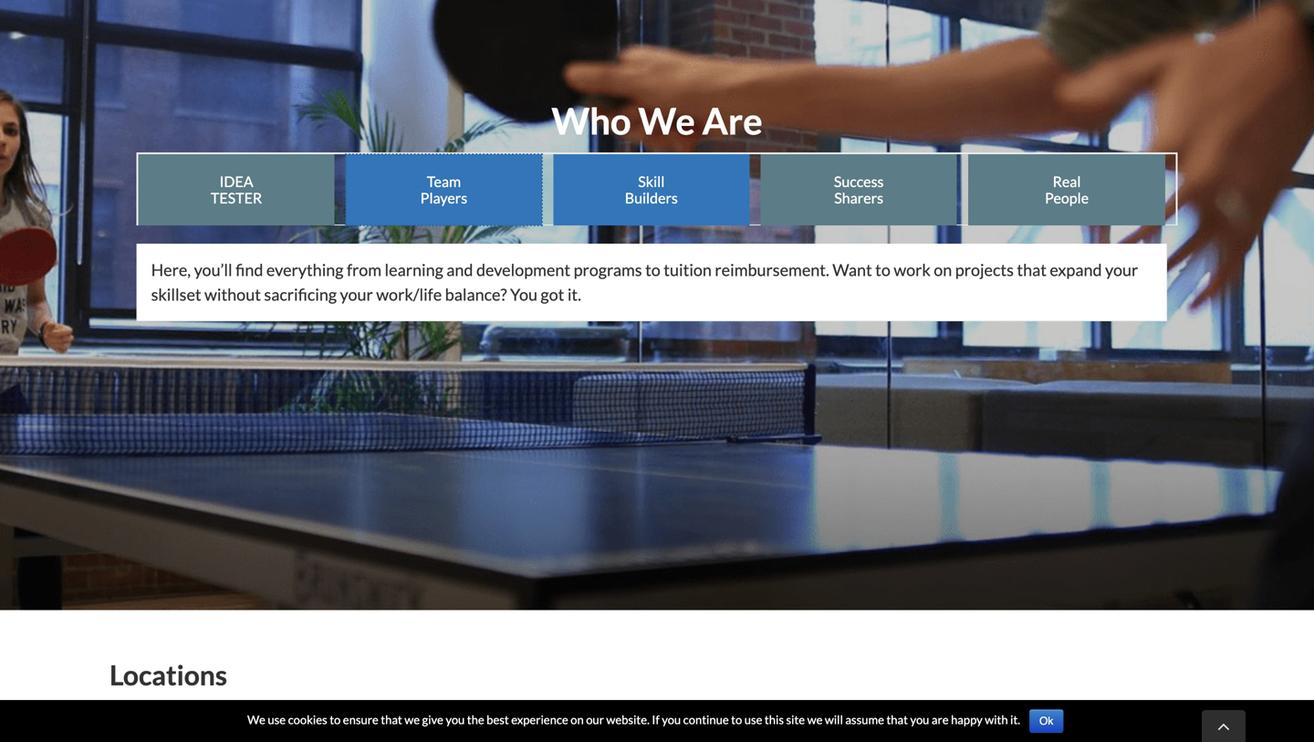 Task type: locate. For each thing, give the bounding box(es) containing it.
on inside the here, you'll find everything from learning and development programs to tuition reimbursement. want to work on projects that expand your skillset without sacrificing your work/life balance? you got it.
[[934, 260, 953, 280]]

1 vertical spatial on
[[571, 712, 584, 727]]

use left this
[[745, 712, 763, 727]]

that right the assume
[[887, 712, 909, 727]]

projects
[[956, 260, 1014, 280]]

on left our
[[571, 712, 584, 727]]

2 use from the left
[[745, 712, 763, 727]]

0 vertical spatial we
[[639, 99, 696, 142]]

we up skill
[[639, 99, 696, 142]]

1 horizontal spatial your
[[1106, 260, 1139, 280]]

this
[[765, 712, 784, 727]]

1 you from the left
[[446, 712, 465, 727]]

idea tester
[[211, 173, 262, 207]]

reimbursement.
[[715, 260, 830, 280]]

0 horizontal spatial we
[[247, 712, 266, 727]]

without
[[205, 284, 261, 305]]

idea
[[220, 173, 254, 190]]

that
[[1018, 260, 1047, 280], [381, 712, 402, 727], [887, 712, 909, 727]]

0 vertical spatial your
[[1106, 260, 1139, 280]]

4 tab from the left
[[761, 154, 958, 226]]

tab up want
[[761, 154, 958, 226]]

on right work
[[934, 260, 953, 280]]

you left are
[[911, 712, 930, 727]]

we
[[405, 712, 420, 727], [808, 712, 823, 727]]

1 horizontal spatial you
[[662, 712, 681, 727]]

who we are
[[552, 99, 763, 142]]

who
[[552, 99, 632, 142]]

2 horizontal spatial you
[[911, 712, 930, 727]]

that inside the here, you'll find everything from learning and development programs to tuition reimbursement. want to work on projects that expand your skillset without sacrificing your work/life balance? you got it.
[[1018, 260, 1047, 280]]

team
[[427, 173, 461, 190]]

we use cookies to ensure that we give you the best experience on our website. if you continue to use this site we will assume that you are happy with it.
[[247, 712, 1021, 727]]

and
[[447, 260, 473, 280]]

1 tab from the left
[[138, 154, 336, 226]]

find
[[236, 260, 263, 280]]

your down from
[[340, 284, 373, 305]]

tab list
[[137, 153, 1177, 226]]

here, you'll find everything from learning and development programs to tuition reimbursement. want to work on projects that expand your skillset without sacrificing your work/life balance? you got it.
[[151, 260, 1139, 305]]

you left the at left
[[446, 712, 465, 727]]

you right if
[[662, 712, 681, 727]]

1 horizontal spatial we
[[639, 99, 696, 142]]

are
[[703, 99, 763, 142]]

2 tab from the left
[[346, 154, 543, 226]]

your right expand
[[1106, 260, 1139, 280]]

0 horizontal spatial we
[[405, 712, 420, 727]]

tab down who we are
[[554, 154, 751, 226]]

we left the cookies
[[247, 712, 266, 727]]

balance?
[[445, 284, 507, 305]]

0 vertical spatial it.
[[568, 284, 582, 305]]

0 horizontal spatial it.
[[568, 284, 582, 305]]

tab
[[138, 154, 336, 226], [346, 154, 543, 226], [554, 154, 751, 226], [761, 154, 958, 226], [969, 154, 1166, 226]]

team players
[[421, 173, 468, 207]]

1 horizontal spatial we
[[808, 712, 823, 727]]

2 horizontal spatial that
[[1018, 260, 1047, 280]]

you
[[446, 712, 465, 727], [662, 712, 681, 727], [911, 712, 930, 727]]

we
[[639, 99, 696, 142], [247, 712, 266, 727]]

that left expand
[[1018, 260, 1047, 280]]

site
[[787, 712, 805, 727]]

with
[[985, 712, 1009, 727]]

0 horizontal spatial you
[[446, 712, 465, 727]]

1 use from the left
[[268, 712, 286, 727]]

development
[[477, 260, 571, 280]]

cambridge, ma image
[[88, 713, 305, 742]]

3 you from the left
[[911, 712, 930, 727]]

programs
[[574, 260, 642, 280]]

we left will
[[808, 712, 823, 727]]

it.
[[568, 284, 582, 305], [1011, 712, 1021, 727]]

use
[[268, 712, 286, 727], [745, 712, 763, 727]]

2 you from the left
[[662, 712, 681, 727]]

that right ensure
[[381, 712, 402, 727]]

to left work
[[876, 260, 891, 280]]

will
[[825, 712, 844, 727]]

we left give
[[405, 712, 420, 727]]

your
[[1106, 260, 1139, 280], [340, 284, 373, 305]]

on
[[934, 260, 953, 280], [571, 712, 584, 727]]

learning
[[385, 260, 444, 280]]

1 vertical spatial it.
[[1011, 712, 1021, 727]]

0 vertical spatial on
[[934, 260, 953, 280]]

skill builders
[[625, 173, 678, 207]]

experience
[[512, 712, 569, 727]]

real
[[1053, 173, 1082, 190]]

use left the cookies
[[268, 712, 286, 727]]

5 tab from the left
[[969, 154, 1166, 226]]

to
[[646, 260, 661, 280], [876, 260, 891, 280], [330, 712, 341, 727], [732, 712, 743, 727]]

1 horizontal spatial use
[[745, 712, 763, 727]]

3 tab from the left
[[554, 154, 751, 226]]

tab up expand
[[969, 154, 1166, 226]]

it. right with
[[1011, 712, 1021, 727]]

success
[[834, 173, 884, 190]]

tab up find
[[138, 154, 336, 226]]

here, you'll find everything from learning and development programs to tuition reimbursement. want to work on projects that expand your skillset without sacrificing your work/life balance? you got it. tab panel
[[137, 244, 1178, 321], [137, 244, 1168, 321]]

ok link
[[1030, 709, 1064, 733]]

1 vertical spatial your
[[340, 284, 373, 305]]

detroit, mi image
[[316, 713, 533, 742]]

1 horizontal spatial that
[[887, 712, 909, 727]]

tab containing real people
[[969, 154, 1166, 226]]

1 vertical spatial we
[[247, 712, 266, 727]]

1 horizontal spatial on
[[934, 260, 953, 280]]

it. right got
[[568, 284, 582, 305]]

tab containing team players
[[346, 154, 543, 226]]

real people
[[1045, 173, 1089, 207]]

work/life
[[376, 284, 442, 305]]

0 horizontal spatial use
[[268, 712, 286, 727]]

tab up 'and'
[[346, 154, 543, 226]]



Task type: describe. For each thing, give the bounding box(es) containing it.
are
[[932, 712, 949, 727]]

success sharers
[[834, 173, 884, 207]]

tab list containing idea tester
[[137, 153, 1177, 226]]

ensure
[[343, 712, 379, 727]]

skillset
[[151, 284, 201, 305]]

you
[[510, 284, 538, 305]]

got
[[541, 284, 565, 305]]

1 we from the left
[[405, 712, 420, 727]]

sharers
[[835, 189, 884, 207]]

from
[[347, 260, 382, 280]]

raleigh nc image
[[543, 713, 760, 742]]

cookies
[[288, 712, 328, 727]]

tester
[[211, 189, 262, 207]]

if
[[652, 712, 660, 727]]

you'll
[[194, 260, 232, 280]]

website.
[[607, 712, 650, 727]]

tab containing skill builders
[[554, 154, 751, 226]]

locations
[[110, 659, 227, 692]]

tab containing success
[[761, 154, 958, 226]]

give
[[422, 712, 444, 727]]

continue
[[684, 712, 729, 727]]

0 horizontal spatial your
[[340, 284, 373, 305]]

0 horizontal spatial that
[[381, 712, 402, 727]]

everything
[[267, 260, 344, 280]]

to right continue on the right of page
[[732, 712, 743, 727]]

happy
[[952, 712, 983, 727]]

tab containing idea tester
[[138, 154, 336, 226]]

london, england image
[[771, 713, 988, 742]]

the
[[467, 712, 485, 727]]

to left tuition
[[646, 260, 661, 280]]

1 horizontal spatial it.
[[1011, 712, 1021, 727]]

to left ensure
[[330, 712, 341, 727]]

players
[[421, 189, 468, 207]]

tuition
[[664, 260, 712, 280]]

work
[[894, 260, 931, 280]]

our
[[586, 712, 604, 727]]

want
[[833, 260, 873, 280]]

people
[[1045, 189, 1089, 207]]

best
[[487, 712, 509, 727]]

here,
[[151, 260, 191, 280]]

expand
[[1050, 260, 1103, 280]]

builders
[[625, 189, 678, 207]]

it. inside the here, you'll find everything from learning and development programs to tuition reimbursement. want to work on projects that expand your skillset without sacrificing your work/life balance? you got it.
[[568, 284, 582, 305]]

sacrificing
[[264, 284, 337, 305]]

skill
[[638, 173, 665, 190]]

assume
[[846, 712, 885, 727]]

ok
[[1040, 715, 1054, 728]]

2 we from the left
[[808, 712, 823, 727]]

dublin, ireland image
[[999, 713, 1216, 742]]

0 horizontal spatial on
[[571, 712, 584, 727]]



Task type: vqa. For each thing, say whether or not it's contained in the screenshot.
the you
yes



